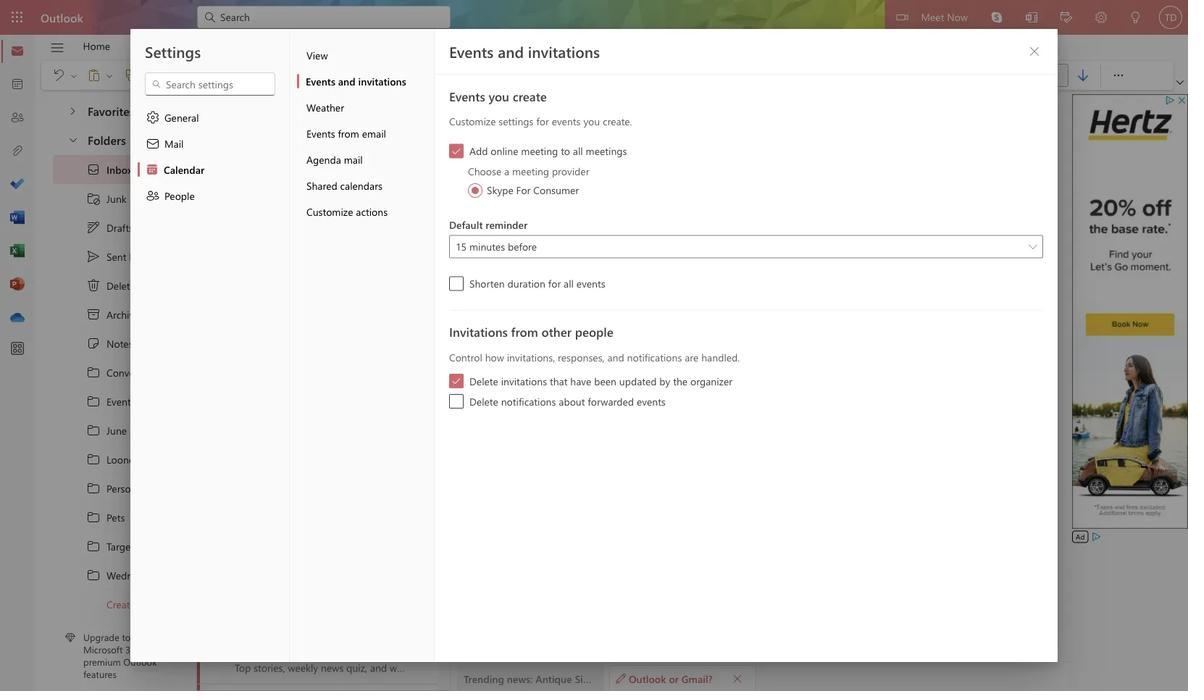 Task type: describe. For each thing, give the bounding box(es) containing it.
duration
[[508, 277, 546, 290]]

 tree item
[[53, 155, 170, 184]]

actions
[[356, 205, 388, 218]]

microsoft for microsoft bing trending news: putin powerless to complain about china… and more
[[235, 515, 277, 528]]

events up 
[[449, 41, 494, 62]]

use
[[348, 326, 363, 340]]

you for mike,
[[515, 235, 533, 249]]

 tree item
[[53, 271, 170, 300]]

email inside button
[[362, 126, 386, 140]]

 for 
[[86, 365, 101, 380]]

create new folder tree item
[[53, 590, 186, 619]]

 events
[[86, 394, 135, 409]]

more down consumer
[[545, 209, 569, 222]]

2  tree item from the top
[[53, 387, 170, 416]]

microsoft bing trending news: should supreme court disqualify trump from… and more
[[235, 371, 571, 399]]

powerless
[[330, 529, 374, 543]]

gmail? inside hey mike, which do you prefer to email with? outlook or gmail? i personally prefer gmail as it is connected to chrome so it makes for using it way easier. excited to hear back from you! sincerely,
[[695, 235, 731, 249]]

before
[[508, 240, 537, 253]]

or inside hey mike, which do you prefer to email with? outlook or gmail? i personally prefer gmail as it is connected to chrome so it makes for using it way easier. excited to hear back from you! sincerely,
[[682, 235, 692, 249]]

our
[[288, 326, 304, 340]]

choose a meeting provider skype for consumer
[[468, 164, 589, 197]]

1 vertical spatial notifications
[[501, 395, 556, 408]]

1 horizontal spatial notifications
[[627, 350, 682, 364]]

inbox
[[107, 163, 132, 176]]


[[331, 68, 346, 83]]

features
[[83, 668, 117, 680]]


[[122, 68, 137, 83]]

shared
[[306, 179, 337, 192]]

updated
[[619, 374, 657, 388]]

set your advertising preferences image
[[1091, 531, 1102, 543]]

bing for microsoft bing trending news: should supreme court disqualify trump from… and more
[[282, 371, 302, 384]]

create new folder
[[107, 598, 186, 611]]

meet now
[[921, 10, 968, 23]]

news: for microsoft bing trending news: should supreme court disqualify trump from… and more
[[278, 385, 304, 399]]

 archive
[[86, 307, 139, 322]]

 for  events
[[86, 394, 101, 409]]

1 trending from the top
[[235, 209, 274, 222]]

 button
[[382, 64, 411, 87]]

today
[[334, 150, 361, 164]]

Select a conversation checkbox
[[200, 685, 235, 691]]

and right "what…"
[[526, 209, 542, 222]]

options button
[[440, 35, 497, 57]]

 for the leftmost  button
[[733, 673, 743, 684]]

outlook link
[[41, 0, 83, 35]]

microsoft for microsoft bing trending news: should supreme court disqualify trump from… and more
[[235, 371, 279, 384]]

and inside microsoft bing trending news: should supreme court disqualify trump from… and more
[[527, 385, 544, 399]]

trending for microsoft bing trending news: desantis disappears, vivek rises and woke… and more
[[235, 647, 275, 660]]

trump
[[462, 385, 491, 399]]

that
[[550, 374, 568, 388]]

customize actions
[[306, 205, 388, 218]]

7  tree item from the top
[[53, 532, 170, 561]]

message list section
[[197, 93, 571, 691]]

forwarded
[[588, 395, 634, 408]]

microsoft bing folk heroes quiz
[[235, 573, 310, 601]]

tab list inside application
[[72, 35, 498, 57]]

chrome
[[959, 235, 998, 249]]

i
[[733, 235, 736, 249]]

is
[[880, 235, 889, 249]]

events for all
[[577, 277, 606, 290]]

 for  wednesday
[[86, 568, 101, 583]]

using
[[517, 249, 544, 263]]

connected
[[891, 235, 945, 249]]

1  tree item from the top
[[53, 358, 170, 387]]

365
[[125, 643, 141, 656]]

makes
[[466, 249, 499, 263]]

invitations from other people element
[[449, 350, 1043, 409]]

bing for microsoft bing trending news: putin powerless to complain about china… and more
[[280, 515, 300, 528]]


[[145, 162, 159, 177]]

 button
[[324, 64, 353, 87]]

numbering image
[[547, 68, 576, 83]]

5  tree item from the top
[[53, 474, 170, 503]]

microsoft bing nfl fun facts quiz
[[235, 429, 315, 457]]

1 horizontal spatial view button
[[297, 42, 434, 68]]

items for 
[[129, 250, 154, 263]]

supreme
[[342, 385, 383, 399]]

are
[[685, 350, 699, 364]]

decrease indent image
[[576, 68, 605, 83]]

rises
[[433, 647, 456, 660]]

 tree item
[[53, 300, 170, 329]]

to left our
[[276, 326, 285, 340]]

increase indent image
[[605, 68, 634, 83]]

deleted
[[107, 279, 141, 292]]

 button
[[698, 64, 727, 87]]

personal
[[107, 482, 144, 495]]


[[1076, 68, 1090, 83]]

events for forwarded
[[637, 395, 666, 408]]

subscript image
[[827, 68, 856, 83]]

1 prefer from the left
[[536, 235, 565, 249]]

customize for customize settings for events you create.
[[449, 114, 496, 128]]

format text
[[331, 39, 382, 53]]

microsoft for microsoft bing legendary monsters quiz
[[235, 253, 277, 267]]

events from email
[[306, 126, 386, 140]]

events you create element
[[449, 114, 1043, 291]]

customize settings for events you create.
[[449, 114, 632, 128]]

delete for delete notifications about forwarded events
[[470, 395, 498, 408]]

1 horizontal spatial it
[[871, 235, 878, 249]]

email inside hey mike, which do you prefer to email with? outlook or gmail? i personally prefer gmail as it is connected to chrome so it makes for using it way easier. excited to hear back from you! sincerely,
[[580, 235, 608, 249]]

events and invitations heading
[[449, 41, 600, 62]]

court
[[385, 385, 411, 399]]

0 vertical spatial events
[[552, 114, 581, 128]]

15
[[456, 240, 467, 253]]

8  tree item from the top
[[53, 561, 170, 590]]

23
[[396, 210, 406, 222]]

quiz for microsoft bing legendary monsters quiz
[[329, 268, 347, 281]]

for inside hey mike, which do you prefer to email with? outlook or gmail? i personally prefer gmail as it is connected to chrome so it makes for using it way easier. excited to hear back from you! sincerely,
[[501, 249, 515, 263]]

settings heading
[[145, 41, 201, 62]]

invitations inside button
[[358, 74, 406, 88]]

prices
[[433, 150, 460, 164]]

should
[[307, 385, 339, 399]]

wednesday
[[107, 569, 158, 582]]

events inside button
[[306, 126, 335, 140]]

 drafts
[[86, 220, 133, 235]]

agenda
[[306, 153, 341, 166]]

quiz inside microsoft bing nfl fun facts quiz
[[296, 444, 315, 457]]

machine
[[408, 209, 447, 222]]

microsoft inside upgrade to microsoft 365 with premium outlook features
[[83, 643, 123, 656]]

0 horizontal spatial view button
[[122, 35, 165, 57]]

folders
[[88, 132, 126, 147]]

help button
[[166, 35, 208, 57]]

excited
[[466, 263, 502, 278]]

default
[[449, 218, 483, 232]]

shorten
[[470, 277, 505, 290]]

low
[[412, 150, 430, 164]]


[[146, 110, 160, 125]]

desantis
[[307, 647, 347, 660]]

bing for microsoft bing folk heroes quiz
[[282, 573, 302, 587]]

bing for microsoft bing
[[280, 195, 300, 208]]

Default reminder 15 minutes before field
[[449, 235, 1043, 259]]

upgrade
[[83, 631, 119, 644]]

0 horizontal spatial you
[[489, 88, 509, 104]]

for for duration
[[548, 277, 561, 290]]

meeting for provider
[[512, 164, 549, 178]]

people
[[164, 189, 195, 202]]

15 minutes before
[[456, 240, 537, 253]]

from inside hey mike, which do you prefer to email with? outlook or gmail? i personally prefer gmail as it is connected to chrome so it makes for using it way easier. excited to hear back from you! sincerely,
[[569, 263, 592, 278]]

Search settings search field
[[162, 77, 260, 91]]

Message body, press Alt+F10 to exit text field
[[466, 221, 1046, 422]]

microsoft bing
[[235, 195, 300, 208]]

0 horizontal spatial it
[[547, 249, 553, 263]]

weather button
[[297, 94, 434, 120]]

a
[[504, 164, 510, 178]]

outlook inside "banner"
[[41, 9, 83, 25]]

microsoft for microsoft bing trending news: desantis disappears, vivek rises and woke… and more
[[235, 632, 279, 646]]

news: for microsoft bing trending news: desantis disappears, vivek rises and woke… and more
[[278, 647, 304, 660]]


[[86, 162, 101, 177]]

microsoft for microsoft bing folk heroes quiz
[[235, 573, 279, 587]]

customize for customize actions
[[306, 205, 353, 218]]

fun
[[255, 444, 270, 457]]

news: for microsoft bing trending news: putin powerless to complain about china… and more
[[277, 529, 301, 543]]

calendar image
[[10, 78, 25, 92]]

 button for basic text group
[[232, 65, 243, 85]]

add online meeting to all meetings
[[470, 144, 627, 158]]

now
[[947, 10, 968, 23]]

2 vertical spatial invitations
[[501, 374, 547, 388]]

 tree item
[[53, 329, 170, 358]]

Add a subject text field
[[457, 180, 935, 203]]


[[616, 673, 626, 684]]

 wednesday
[[86, 568, 158, 583]]

events and invitations inside events and invitations tab panel
[[449, 41, 600, 62]]

from…
[[494, 385, 524, 399]]

folders tree item
[[53, 126, 170, 155]]

 button
[[295, 64, 324, 87]]

 button for folders tree item
[[60, 126, 85, 153]]

microsoft bing trending news: desantis disappears, vivek rises and woke… and more
[[235, 632, 561, 660]]

ad inside message list list box
[[374, 138, 383, 147]]

shared calendars button
[[297, 172, 434, 199]]

premium
[[83, 656, 121, 668]]

0 horizontal spatial or
[[669, 672, 679, 685]]

events and invitations button
[[297, 68, 434, 94]]

microsoft for microsoft bing nfl fun facts quiz
[[235, 429, 277, 443]]

for for settings
[[536, 114, 549, 128]]

outlook inside upgrade to microsoft 365 with premium outlook features
[[123, 656, 157, 668]]

the
[[673, 374, 688, 388]]

trending for microsoft bing trending news: putin powerless to complain about china… and more
[[235, 529, 274, 543]]

create
[[107, 598, 135, 611]]

and inside microsoft bing trending news: putin powerless to complain about china… and more
[[500, 529, 517, 543]]

bing for microsoft bing nfl fun facts quiz
[[280, 429, 300, 443]]

2023
[[130, 424, 152, 437]]

 for the  button for basic text group
[[233, 71, 242, 80]]

woke…
[[479, 647, 514, 660]]



Task type: locate. For each thing, give the bounding box(es) containing it.
events and invitations
[[449, 41, 600, 62], [306, 74, 406, 88]]


[[1029, 46, 1040, 57], [733, 673, 743, 684]]

and
[[498, 41, 524, 62], [338, 74, 356, 88], [526, 209, 542, 222], [608, 350, 624, 364], [527, 385, 544, 399], [500, 529, 517, 543], [459, 647, 476, 660], [516, 647, 534, 660]]

view up  button
[[306, 48, 328, 62]]

june
[[107, 424, 127, 437]]

meeting down customize settings for events you create.
[[521, 144, 558, 158]]

0 vertical spatial gmail?
[[695, 235, 731, 249]]

bing inside microsoft bing legendary monsters quiz
[[280, 253, 300, 267]]

microsoft up folk
[[235, 573, 279, 587]]

outlook banner
[[0, 0, 1188, 35]]

0 vertical spatial  button
[[1023, 40, 1046, 63]]

2 delete from the top
[[470, 395, 498, 408]]

prefer up back
[[536, 235, 565, 249]]

2 horizontal spatial  button
[[278, 65, 289, 85]]

0 horizontal spatial  button
[[727, 668, 748, 689]]

1 vertical spatial events and invitations
[[306, 74, 406, 88]]

view button
[[122, 35, 165, 57], [297, 42, 434, 68]]

news: left putin
[[277, 529, 301, 543]]

shared calendars
[[306, 179, 383, 192]]

0 vertical spatial customize
[[449, 114, 496, 128]]

onedrive image
[[10, 311, 25, 325]]

1  from the top
[[451, 146, 462, 156]]

agenda mail button
[[297, 146, 434, 172]]

 up  pets
[[86, 481, 101, 496]]

more inside microsoft bing trending news: should supreme court disqualify trump from… and more
[[547, 385, 571, 399]]

1 horizontal spatial 
[[233, 71, 242, 80]]

customize inside button
[[306, 205, 353, 218]]

about
[[434, 529, 462, 543]]

outlook inside hey mike, which do you prefer to email with? outlook or gmail? i personally prefer gmail as it is connected to chrome so it makes for using it way easier. excited to hear back from you! sincerely,
[[640, 235, 680, 249]]

it left is at the top right
[[871, 235, 878, 249]]

news: down microsoft bing
[[277, 209, 301, 222]]

mail
[[164, 137, 184, 150]]

antique
[[304, 209, 339, 222]]

powerpoint image
[[10, 278, 25, 292]]

more apps image
[[10, 342, 25, 356]]

1 horizontal spatial customize
[[449, 114, 496, 128]]


[[86, 307, 101, 322]]

application
[[0, 0, 1188, 691]]

it
[[871, 235, 878, 249], [1015, 235, 1021, 249], [547, 249, 553, 263]]

left-rail-appbar navigation
[[3, 35, 32, 335]]

 for  button inside events and invitations tab panel
[[1029, 46, 1040, 57]]

0 horizontal spatial email
[[362, 126, 386, 140]]

 for the  button inside the folders tree item
[[67, 134, 79, 145]]

3  tree item from the top
[[53, 416, 170, 445]]

0 horizontal spatial prefer
[[536, 235, 565, 249]]

news: inside microsoft bing trending news: should supreme court disqualify trump from… and more
[[278, 385, 304, 399]]

dialog containing settings
[[0, 0, 1188, 691]]

weather
[[306, 100, 344, 114]]

home button
[[72, 35, 121, 57]]

events down  button
[[449, 88, 485, 104]]

1 vertical spatial delete
[[470, 395, 498, 408]]

excel image
[[10, 244, 25, 259]]

outlook up  button
[[41, 9, 83, 25]]

microsoft up microsoft bing folk heroes quiz
[[235, 515, 277, 528]]

settings
[[145, 41, 201, 62]]

0 horizontal spatial customize
[[306, 205, 353, 218]]

1 vertical spatial or
[[669, 672, 679, 685]]

trending inside microsoft bing trending news: desantis disappears, vivek rises and woke… and more
[[235, 647, 275, 660]]


[[451, 146, 462, 156], [451, 376, 462, 386]]

and left 
[[338, 74, 356, 88]]

1 vertical spatial email
[[580, 235, 608, 249]]

1 horizontal spatial events and invitations
[[449, 41, 600, 62]]

0 vertical spatial invitations
[[528, 41, 600, 62]]

events and invitations inside events and invitations button
[[306, 74, 406, 88]]

1 vertical spatial 
[[451, 376, 462, 386]]

1 horizontal spatial you
[[515, 235, 533, 249]]

complain
[[389, 529, 431, 543]]

to inside microsoft bing trending news: putin powerless to complain about china… and more
[[377, 529, 386, 543]]

mail
[[344, 153, 363, 166]]

online
[[491, 144, 518, 158]]

from for other
[[511, 324, 538, 340]]

 for  target
[[86, 539, 101, 554]]

ad up insanely
[[374, 138, 383, 147]]

bing inside microsoft bing trending news: should supreme court disqualify trump from… and more
[[282, 371, 302, 384]]

tree
[[53, 91, 170, 126], [53, 155, 186, 619]]

notes
[[107, 337, 133, 350]]

include group
[[927, 61, 1033, 90]]

3 trending from the top
[[235, 529, 274, 543]]

events inside button
[[306, 74, 335, 88]]

tree containing 
[[53, 155, 186, 619]]

sewing
[[373, 209, 406, 222]]

0 horizontal spatial from
[[338, 126, 359, 140]]

skype
[[487, 183, 514, 197]]

quiz inside microsoft bing legendary monsters quiz
[[329, 268, 347, 281]]

outlook
[[41, 9, 83, 25], [640, 235, 680, 249], [123, 656, 157, 668], [629, 672, 666, 685]]

application containing settings
[[0, 0, 1188, 691]]

you!
[[595, 263, 616, 278]]

more right woke…
[[537, 647, 561, 660]]

4  tree item from the top
[[53, 445, 170, 474]]

microsoft inside microsoft bing trending news: putin powerless to complain about china… and more
[[235, 515, 277, 528]]

 down  target
[[86, 568, 101, 583]]

3  from the top
[[86, 423, 101, 438]]

values
[[449, 209, 478, 222]]

 inside events and invitations tab panel
[[1029, 46, 1040, 57]]

do
[[500, 235, 513, 249]]

target
[[107, 540, 134, 553]]


[[86, 336, 101, 351]]

personally
[[738, 235, 790, 249]]

microsoft inside microsoft bing trending news: should supreme court disqualify trump from… and more
[[235, 371, 279, 384]]

0 vertical spatial quiz
[[329, 268, 347, 281]]

1 horizontal spatial 
[[1029, 46, 1040, 57]]

1 vertical spatial 
[[733, 673, 743, 684]]

 left trump
[[451, 376, 462, 386]]

news: inside microsoft bing trending news: desantis disappears, vivek rises and woke… and more
[[278, 647, 304, 660]]

 sent items
[[86, 249, 154, 264]]

china…
[[465, 529, 497, 543]]

 up  june 2023
[[86, 394, 101, 409]]

temu
[[235, 150, 260, 164]]

events you create
[[449, 88, 547, 104]]

folk
[[235, 588, 254, 601]]

and up 
[[498, 41, 524, 62]]

1 vertical spatial items
[[144, 279, 169, 292]]

minutes
[[469, 240, 505, 253]]

1 vertical spatial events
[[577, 277, 606, 290]]

6  from the top
[[86, 510, 101, 525]]

0 vertical spatial you
[[489, 88, 509, 104]]

 tree item up  personal
[[53, 445, 170, 474]]

2 horizontal spatial you
[[584, 114, 600, 128]]

0 vertical spatial meeting
[[521, 144, 558, 158]]

default reminder
[[449, 218, 528, 232]]

 tree item up june
[[53, 387, 170, 416]]

bing down the clearance
[[280, 195, 300, 208]]

nfl
[[235, 444, 252, 457]]

for left the using
[[501, 249, 515, 263]]

 tree item down  looney
[[53, 474, 170, 503]]

from for email
[[338, 126, 359, 140]]

0 vertical spatial notifications
[[627, 350, 682, 364]]

0 vertical spatial all
[[573, 144, 583, 158]]

quiz inside microsoft bing folk heroes quiz
[[290, 588, 310, 601]]

outlook right with?
[[640, 235, 680, 249]]

prefer
[[536, 235, 565, 249], [793, 235, 822, 249]]

bing down our
[[282, 371, 302, 384]]

customize inside events you create element
[[449, 114, 496, 128]]

events and invitations tab panel
[[435, 29, 1058, 662]]

2  from the top
[[86, 394, 101, 409]]

1 vertical spatial tree
[[53, 155, 186, 619]]

events up mike@example.com
[[552, 114, 581, 128]]

customize down the shared
[[306, 205, 353, 218]]

you down 
[[489, 88, 509, 104]]

and up the been
[[608, 350, 624, 364]]

 for  personal
[[86, 481, 101, 496]]

as
[[857, 235, 869, 249]]

or left i
[[682, 235, 692, 249]]

meeting up for
[[512, 164, 549, 178]]

tab list
[[72, 35, 498, 57]]

2 vertical spatial events
[[637, 395, 666, 408]]

1  from the top
[[86, 365, 101, 380]]

invitations,
[[507, 350, 555, 364]]

8  from the top
[[86, 568, 101, 583]]

bing up heroes
[[282, 573, 302, 587]]

 for  looney
[[86, 452, 101, 467]]

delete notifications about forwarded events
[[470, 395, 666, 408]]

bing for microsoft bing legendary monsters quiz
[[280, 253, 300, 267]]

 inside invitations from other people element
[[451, 376, 462, 386]]

news: left desantis
[[278, 647, 304, 660]]

0 horizontal spatial  button
[[60, 126, 85, 153]]

microsoft down folk
[[235, 632, 279, 646]]

0 vertical spatial for
[[536, 114, 549, 128]]

microsoft down updates
[[235, 371, 279, 384]]

you inside hey mike, which do you prefer to email with? outlook or gmail? i personally prefer gmail as it is connected to chrome so it makes for using it way easier. excited to hear back from you! sincerely,
[[515, 235, 533, 249]]

1 vertical spatial quiz
[[296, 444, 315, 457]]

to left complain
[[377, 529, 386, 543]]

 for  june 2023
[[86, 423, 101, 438]]

trending up microsoft bing folk heroes quiz
[[235, 529, 274, 543]]

events down easier.
[[577, 277, 606, 290]]

bullets image
[[518, 68, 547, 83]]

and inside button
[[338, 74, 356, 88]]

to right upgrade
[[122, 631, 131, 644]]

 button inside folders tree item
[[60, 126, 85, 153]]

notifications down that
[[501, 395, 556, 408]]

more for microsoft bing trending news: desantis disappears, vivek rises and woke… and more
[[537, 647, 561, 660]]

1 horizontal spatial prefer
[[793, 235, 822, 249]]

quiz for microsoft bing folk heroes quiz
[[290, 588, 310, 601]]

updates to our terms of use
[[235, 326, 363, 340]]

items for 
[[144, 279, 169, 292]]

for right settings
[[536, 114, 549, 128]]

 left pets
[[86, 510, 101, 525]]

 tree item
[[53, 184, 170, 213]]

4  from the top
[[86, 452, 101, 467]]

0 horizontal spatial 
[[733, 673, 743, 684]]

to do image
[[10, 178, 25, 192]]

email left with?
[[580, 235, 608, 249]]

for right duration at the left top of the page
[[548, 277, 561, 290]]

basic text group
[[151, 61, 885, 90]]

from left you!
[[569, 263, 592, 278]]

2 trending from the top
[[235, 385, 275, 399]]

 left add
[[451, 146, 462, 156]]

 inside reading pane main content
[[733, 673, 743, 684]]

meeting inside choose a meeting provider skype for consumer
[[512, 164, 549, 178]]

more for microsoft bing trending news: putin powerless to complain about china… and more
[[520, 529, 543, 543]]

1 vertical spatial customize
[[306, 205, 353, 218]]

events
[[449, 41, 494, 62], [306, 74, 335, 88], [449, 88, 485, 104], [306, 126, 335, 140], [107, 395, 135, 408]]

1 vertical spatial meeting
[[512, 164, 549, 178]]

more down responses,
[[547, 385, 571, 399]]

items right sent
[[129, 250, 154, 263]]

email up -
[[362, 126, 386, 140]]

1 vertical spatial from
[[569, 263, 592, 278]]

 for events you create
[[451, 146, 462, 156]]

microsoft inside microsoft bing legendary monsters quiz
[[235, 253, 277, 267]]

notifications up by
[[627, 350, 682, 364]]

prefer left gmail
[[793, 235, 822, 249]]

superscript image
[[856, 68, 885, 83]]

2  from the top
[[451, 376, 462, 386]]

trending inside microsoft bing trending news: putin powerless to complain about china… and more
[[235, 529, 274, 543]]

2 horizontal spatial it
[[1015, 235, 1021, 249]]

been
[[594, 374, 617, 388]]

microsoft up legendary
[[235, 253, 277, 267]]

mike@example.com button
[[519, 146, 629, 163]]

2 tree from the top
[[53, 155, 186, 619]]

items right deleted
[[144, 279, 169, 292]]

1 horizontal spatial ad
[[1076, 532, 1085, 542]]

1 vertical spatial ad
[[1076, 532, 1085, 542]]

1 delete from the top
[[470, 374, 498, 388]]

from inside events from email button
[[338, 126, 359, 140]]

 inside events you create element
[[451, 146, 462, 156]]

monsters
[[285, 268, 326, 281]]

1 horizontal spatial  button
[[232, 65, 243, 85]]

 for the  button to the right
[[279, 71, 288, 80]]

more inside microsoft bing trending news: putin powerless to complain about china… and more
[[520, 529, 543, 543]]

 button
[[1069, 64, 1098, 87]]


[[50, 40, 65, 55]]

 inside folders tree item
[[67, 134, 79, 145]]

trending for microsoft bing trending news: should supreme court disqualify trump from… and more
[[235, 385, 275, 399]]

settings tab list
[[130, 29, 290, 662]]

invitations from other people
[[449, 324, 614, 340]]

2 horizontal spatial 
[[279, 71, 288, 80]]

bing for microsoft bing trending news: desantis disappears, vivek rises and woke… and more
[[282, 632, 302, 646]]

terms
[[307, 326, 333, 340]]

2 vertical spatial you
[[515, 235, 533, 249]]

quiz right 'monsters'
[[329, 268, 347, 281]]

events inside  events
[[107, 395, 135, 408]]

2 prefer from the left
[[793, 235, 822, 249]]

microsoft down temu
[[235, 195, 277, 208]]

and right woke…
[[516, 647, 534, 660]]

hey
[[466, 221, 485, 235]]

bing inside microsoft bing trending news: putin powerless to complain about china… and more
[[280, 515, 300, 528]]

all up provider
[[573, 144, 583, 158]]

0 horizontal spatial view
[[133, 39, 154, 53]]

1 horizontal spatial email
[[580, 235, 608, 249]]

bing inside microsoft bing nfl fun facts quiz
[[280, 429, 300, 443]]

outlook right premium
[[123, 656, 157, 668]]

control
[[449, 350, 482, 364]]

email
[[362, 126, 386, 140], [580, 235, 608, 249]]

to left hear
[[505, 263, 515, 278]]

mike@example.com
[[522, 147, 613, 160]]

tab list containing home
[[72, 35, 498, 57]]

 tree item
[[53, 358, 170, 387], [53, 387, 170, 416], [53, 416, 170, 445], [53, 445, 170, 474], [53, 474, 170, 503], [53, 503, 170, 532], [53, 532, 170, 561], [53, 561, 170, 590]]

events down updated
[[637, 395, 666, 408]]

items inside  deleted items
[[144, 279, 169, 292]]

to up provider
[[561, 144, 570, 158]]

 pets
[[86, 510, 125, 525]]

from inside events and invitations tab panel
[[511, 324, 538, 340]]

provider
[[552, 164, 589, 178]]

news: left should
[[278, 385, 304, 399]]

and inside invitations from other people element
[[608, 350, 624, 364]]

and right rises
[[459, 647, 476, 660]]

dialog
[[0, 0, 1188, 691]]

news: inside microsoft bing trending news: putin powerless to complain about china… and more
[[277, 529, 301, 543]]

premium features image
[[65, 633, 75, 643]]

events up weather
[[306, 74, 335, 88]]

 for invitations from other people
[[451, 376, 462, 386]]

events inside invitations from other people element
[[637, 395, 666, 408]]

quiz right heroes
[[290, 588, 310, 601]]

files image
[[10, 144, 25, 159]]

view inside document
[[306, 48, 328, 62]]

1 horizontal spatial  button
[[1023, 40, 1046, 63]]

 for  pets
[[86, 510, 101, 525]]

1 vertical spatial for
[[501, 249, 515, 263]]

0 horizontal spatial ad
[[374, 138, 383, 147]]

 left looney
[[86, 452, 101, 467]]

outlook right 
[[629, 672, 666, 685]]

reading pane main content
[[451, 91, 1069, 691]]

from up invitations,
[[511, 324, 538, 340]]

new
[[138, 598, 156, 611]]

14-sep-23
[[366, 210, 406, 222]]

to button
[[465, 143, 510, 167]]

bing up 'monsters'
[[280, 253, 300, 267]]

add
[[470, 144, 488, 158]]

trending up select a conversation option in the bottom of the page
[[235, 647, 275, 660]]


[[360, 68, 375, 83]]

1 tree from the top
[[53, 91, 170, 126]]

1 vertical spatial invitations
[[358, 74, 406, 88]]

0 horizontal spatial notifications
[[501, 395, 556, 408]]

 left june
[[86, 423, 101, 438]]

 target
[[86, 539, 134, 554]]

mail image
[[10, 44, 25, 59]]

pets
[[107, 511, 125, 524]]

legendary
[[235, 268, 282, 281]]

more right china…
[[520, 529, 543, 543]]

2 vertical spatial quiz
[[290, 588, 310, 601]]

more for microsoft bing trending news: should supreme court disqualify trump from… and more
[[547, 385, 571, 399]]

create
[[513, 88, 547, 104]]

it right so
[[1015, 235, 1021, 249]]

create.
[[603, 114, 632, 128]]

0 vertical spatial email
[[362, 126, 386, 140]]

microsoft inside microsoft bing folk heroes quiz
[[235, 573, 279, 587]]

 tree item
[[53, 242, 170, 271]]

more inside microsoft bing trending news: desantis disappears, vivek rises and woke… and more
[[537, 647, 561, 660]]

you for settings
[[584, 114, 600, 128]]

trending inside microsoft bing trending news: should supreme court disqualify trump from… and more
[[235, 385, 275, 399]]

message list list box
[[197, 129, 571, 691]]

format text button
[[320, 35, 393, 57]]

from up today
[[338, 126, 359, 140]]


[[86, 249, 101, 264]]

which
[[466, 235, 498, 249]]

To text field
[[517, 146, 1001, 166]]

events
[[552, 114, 581, 128], [577, 277, 606, 290], [637, 395, 666, 408]]

0 horizontal spatial events and invitations
[[306, 74, 406, 88]]

view up  button
[[133, 39, 154, 53]]

0 vertical spatial events and invitations
[[449, 41, 600, 62]]

trending news: antique singer sewing machine values & what… and more
[[235, 209, 569, 222]]

0 vertical spatial tree
[[53, 91, 170, 126]]

0 vertical spatial ad
[[374, 138, 383, 147]]

shorten duration for all events
[[470, 277, 606, 290]]

 tree item down  target
[[53, 561, 170, 590]]

2 vertical spatial from
[[511, 324, 538, 340]]

settings
[[499, 114, 534, 128]]

7  from the top
[[86, 539, 101, 554]]

trending down microsoft bing
[[235, 209, 274, 222]]

 tree item up  events
[[53, 358, 170, 387]]

5  from the top
[[86, 481, 101, 496]]

document containing settings
[[0, 0, 1188, 691]]

1 vertical spatial you
[[584, 114, 600, 128]]

bing inside microsoft bing trending news: desantis disappears, vivek rises and woke… and more
[[282, 632, 302, 646]]

1 vertical spatial all
[[564, 277, 574, 290]]

items inside  sent items
[[129, 250, 154, 263]]

to inside events you create element
[[561, 144, 570, 158]]

1 vertical spatial  button
[[727, 668, 748, 689]]

to
[[561, 144, 570, 158], [568, 235, 578, 249], [947, 235, 957, 249], [505, 263, 515, 278], [276, 326, 285, 340], [377, 529, 386, 543], [122, 631, 131, 644]]


[[897, 12, 908, 23]]

1 horizontal spatial from
[[511, 324, 538, 340]]

 inbox
[[86, 162, 132, 177]]

microsoft for microsoft bing
[[235, 195, 277, 208]]

microsoft inside microsoft bing nfl fun facts quiz
[[235, 429, 277, 443]]

trending up microsoft bing nfl fun facts quiz at the bottom left of page
[[235, 385, 275, 399]]

0 vertical spatial from
[[338, 126, 359, 140]]

0 vertical spatial delete
[[470, 374, 498, 388]]

to right the using
[[568, 235, 578, 249]]

 left target
[[86, 539, 101, 554]]

meeting for to
[[521, 144, 558, 158]]

or right 
[[669, 672, 679, 685]]

 button inside events and invitations tab panel
[[1023, 40, 1046, 63]]

0 vertical spatial or
[[682, 235, 692, 249]]

1 horizontal spatial view
[[306, 48, 328, 62]]

to left chrome on the right top of page
[[947, 235, 957, 249]]

events up only
[[306, 126, 335, 140]]

and right china…
[[500, 529, 517, 543]]

options
[[451, 39, 487, 53]]

and left that
[[527, 385, 544, 399]]

 tree item down pets
[[53, 532, 170, 561]]

way
[[555, 249, 575, 263]]

bing up facts
[[280, 429, 300, 443]]

 tree item up  target
[[53, 503, 170, 532]]

4 trending from the top
[[235, 647, 275, 660]]

bing up microsoft bing folk heroes quiz
[[280, 515, 300, 528]]

delete
[[470, 374, 498, 388], [470, 395, 498, 408]]

word image
[[10, 211, 25, 225]]

events up  june 2023
[[107, 395, 135, 408]]

 tree item
[[53, 213, 170, 242]]

 tree item down  events
[[53, 416, 170, 445]]

bing down heroes
[[282, 632, 302, 646]]

people image
[[10, 111, 25, 125]]

0 vertical spatial items
[[129, 250, 154, 263]]

0 vertical spatial 
[[1029, 46, 1040, 57]]

trending
[[235, 209, 274, 222], [235, 385, 275, 399], [235, 529, 274, 543], [235, 647, 275, 660]]

0 horizontal spatial 
[[67, 134, 79, 145]]

2 vertical spatial for
[[548, 277, 561, 290]]

microsoft inside microsoft bing trending news: desantis disappears, vivek rises and woke… and more
[[235, 632, 279, 646]]

1 horizontal spatial or
[[682, 235, 692, 249]]

updates
[[235, 326, 273, 340]]

clipboard group
[[44, 61, 144, 90]]

to inside upgrade to microsoft 365 with premium outlook features
[[122, 631, 131, 644]]

1 vertical spatial gmail?
[[682, 672, 713, 685]]

it left "way"
[[547, 249, 553, 263]]

all down "way"
[[564, 277, 574, 290]]

have
[[570, 374, 591, 388]]


[[489, 68, 504, 83]]

tags group
[[1040, 61, 1098, 90]]

 down 
[[86, 365, 101, 380]]

customize up add
[[449, 114, 496, 128]]

0 vertical spatial 
[[451, 146, 462, 156]]

document
[[0, 0, 1188, 691]]

delete for delete invitations that have been updated by the organizer
[[470, 374, 498, 388]]

other
[[542, 324, 572, 340]]

6  tree item from the top
[[53, 503, 170, 532]]

insert button
[[271, 35, 318, 57]]

insanely
[[371, 150, 409, 164]]

2 horizontal spatial from
[[569, 263, 592, 278]]

bing inside microsoft bing folk heroes quiz
[[282, 573, 302, 587]]



Task type: vqa. For each thing, say whether or not it's contained in the screenshot.


